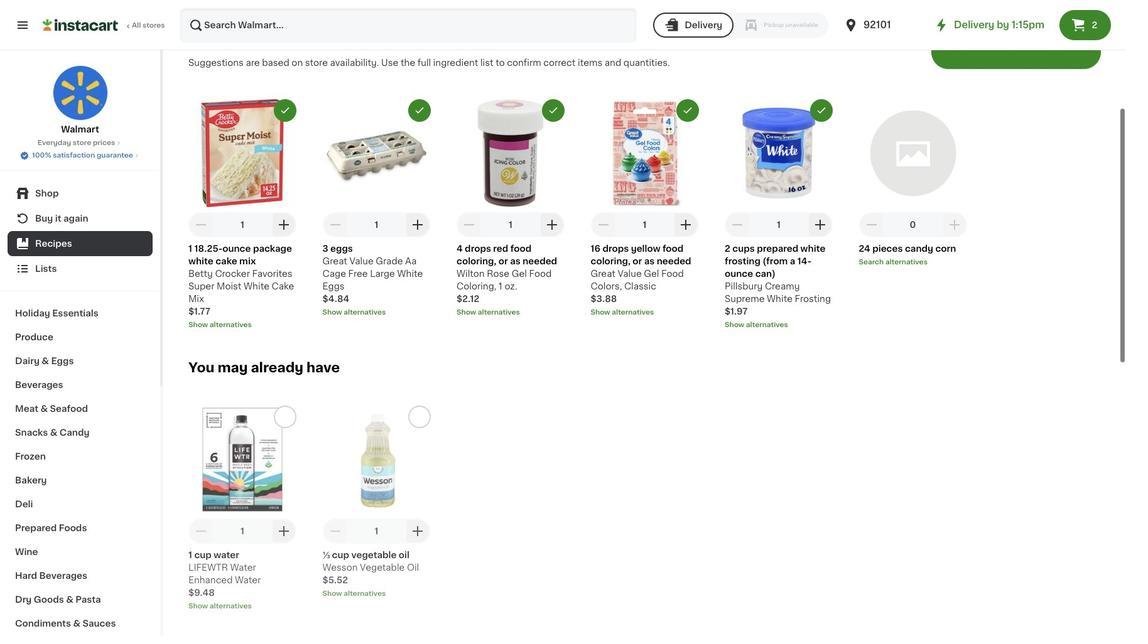 Task type: describe. For each thing, give the bounding box(es) containing it.
shop link
[[8, 181, 153, 206]]

1 for water
[[241, 527, 244, 536]]

decrement quantity image for 16 drops yellow food coloring, or as needed
[[596, 217, 611, 232]]

holiday essentials link
[[8, 302, 153, 325]]

everyday
[[38, 139, 71, 146]]

mix
[[188, 295, 204, 303]]

walmart logo image
[[52, 65, 108, 121]]

delivery by 1:15pm link
[[934, 18, 1045, 33]]

condiments & sauces
[[15, 619, 116, 628]]

beverages link
[[8, 373, 153, 397]]

based
[[262, 58, 289, 67]]

food for yellow
[[663, 244, 684, 253]]

snacks & candy link
[[8, 421, 153, 445]]

92101 button
[[844, 8, 919, 43]]

dry goods & pasta link
[[8, 588, 153, 612]]

alternatives inside 1 cup water lifewtr water enhanced water $9.48 show alternatives
[[210, 603, 252, 610]]

1 for red
[[509, 220, 513, 229]]

show inside 3 eggs great value grade aa cage free large white eggs $4.84 show alternatives
[[323, 309, 342, 316]]

increment quantity image for great value gel food colors, classic
[[679, 217, 694, 232]]

coloring,
[[457, 282, 497, 291]]

drops for 4
[[465, 244, 491, 253]]

walmart link
[[52, 65, 108, 136]]

add 5 ingredients to cart button
[[932, 19, 1101, 69]]

100%
[[32, 152, 51, 159]]

decrement quantity image for 0
[[864, 217, 879, 232]]

food for red
[[511, 244, 532, 253]]

1 for vegetable
[[375, 527, 378, 536]]

18.25-
[[194, 244, 223, 253]]

$3.88
[[591, 295, 617, 303]]

show inside 16 drops yellow food coloring, or as needed great value gel food colors, classic $3.88 show alternatives
[[591, 309, 610, 316]]

⅓
[[323, 551, 330, 560]]

creamy
[[765, 282, 800, 291]]

search alternatives button
[[859, 257, 967, 267]]

decrement quantity image for 1
[[730, 217, 745, 232]]

holiday
[[15, 309, 50, 318]]

grade
[[376, 257, 403, 266]]

1 for yellow
[[643, 220, 647, 229]]

1 vertical spatial eggs
[[51, 357, 74, 366]]

all stores link
[[43, 8, 166, 43]]

prepared
[[15, 524, 57, 533]]

colors,
[[591, 282, 622, 291]]

availability.
[[330, 58, 379, 67]]

& for dairy
[[42, 357, 49, 366]]

vegetable
[[360, 563, 405, 572]]

favorites
[[252, 269, 292, 278]]

great inside 16 drops yellow food coloring, or as needed great value gel food colors, classic $3.88 show alternatives
[[591, 269, 616, 278]]

use
[[381, 58, 398, 67]]

service type group
[[653, 13, 829, 38]]

white inside 2 cups prepared white frosting (from a 14- ounce can) pillsbury creamy supreme white frosting $1.97 show alternatives
[[767, 295, 793, 303]]

1 for ounce
[[241, 220, 244, 229]]

confirm
[[507, 58, 541, 67]]

all
[[132, 22, 141, 29]]

alternatives inside 4 drops red food coloring, or as needed wilton rose gel food coloring, 1 oz. $2.12 show alternatives
[[478, 309, 520, 316]]

delivery by 1:15pm
[[954, 20, 1045, 30]]

Search field
[[181, 9, 636, 41]]

white inside 2 cups prepared white frosting (from a 14- ounce can) pillsbury creamy supreme white frosting $1.97 show alternatives
[[801, 244, 826, 253]]

0 vertical spatial water
[[230, 563, 256, 572]]

16 drops yellow food coloring, or as needed great value gel food colors, classic $3.88 show alternatives
[[591, 244, 691, 316]]

free
[[348, 269, 368, 278]]

eggs inside 3 eggs great value grade aa cage free large white eggs $4.84 show alternatives
[[323, 282, 345, 291]]

decrement quantity image for 3 eggs
[[328, 217, 343, 232]]

meat
[[15, 405, 38, 413]]

condiments & sauces link
[[8, 612, 153, 636]]

food for wilton rose gel food coloring, 1 oz.
[[529, 269, 552, 278]]

a
[[790, 257, 795, 266]]

3
[[323, 244, 328, 253]]

as for rose
[[510, 257, 521, 266]]

cup for 1
[[194, 551, 212, 560]]

show alternatives button for cake
[[188, 320, 296, 330]]

increment quantity image for 1 18.25-ounce package white cake mix
[[276, 217, 291, 232]]

& inside dry goods & pasta link
[[66, 595, 73, 604]]

$4.84
[[323, 295, 349, 303]]

to inside button
[[1049, 39, 1060, 49]]

1 for great
[[375, 220, 378, 229]]

unselect item image for 1 18.25-ounce package white cake mix
[[280, 105, 291, 116]]

all stores
[[132, 22, 165, 29]]

decrement quantity image for 4 drops red food coloring, or as needed
[[462, 217, 477, 232]]

0 vertical spatial beverages
[[15, 381, 63, 389]]

0 horizontal spatial to
[[496, 58, 505, 67]]

increment quantity image for 2 cups prepared white frosting (from a 14- ounce can)
[[813, 217, 828, 232]]

delivery for delivery
[[685, 21, 723, 30]]

decrement quantity image for ⅓ cup vegetable oil
[[328, 524, 343, 539]]

hard
[[15, 572, 37, 580]]

ounce inside '1 18.25-ounce package white cake mix betty crocker favorites super moist white cake mix $1.77 show alternatives'
[[223, 244, 251, 253]]

dairy
[[15, 357, 40, 366]]

snacks
[[15, 428, 48, 437]]

lists link
[[8, 256, 153, 281]]

wilton
[[457, 269, 485, 278]]

increment quantity image for 3 eggs
[[410, 217, 426, 232]]

(from
[[763, 257, 788, 266]]

walmart
[[61, 125, 99, 134]]

needed for great value gel food colors, classic
[[657, 257, 691, 266]]

or for value
[[633, 257, 642, 266]]

meat & seafood link
[[8, 397, 153, 421]]

snacks & candy
[[15, 428, 89, 437]]

or for rose
[[499, 257, 508, 266]]

have
[[306, 361, 340, 374]]

drops for 16
[[603, 244, 629, 253]]

pasta
[[76, 595, 101, 604]]

candy
[[60, 428, 89, 437]]

water
[[214, 551, 239, 560]]

5
[[972, 39, 979, 49]]

unselect item image for 3 eggs
[[414, 105, 425, 116]]

suggestions are based on store availability. use the full ingredient list to confirm correct items and quantities.
[[188, 58, 670, 67]]

white inside 3 eggs great value grade aa cage free large white eggs $4.84 show alternatives
[[397, 269, 423, 278]]

goods
[[34, 595, 64, 604]]

again
[[63, 214, 88, 223]]

essentials
[[52, 309, 98, 318]]

white inside '1 18.25-ounce package white cake mix betty crocker favorites super moist white cake mix $1.77 show alternatives'
[[244, 282, 269, 291]]

lifewtr
[[188, 563, 228, 572]]

show inside 2 cups prepared white frosting (from a 14- ounce can) pillsbury creamy supreme white frosting $1.97 show alternatives
[[725, 322, 744, 328]]

cup for ⅓
[[332, 551, 349, 560]]

unselect item image for 4 drops red food coloring, or as needed
[[548, 105, 559, 116]]

unselect item image for 2 cups prepared white frosting (from a 14- ounce can)
[[816, 105, 827, 116]]

$2.12
[[457, 295, 479, 303]]

4
[[457, 244, 463, 253]]

ingredient
[[433, 58, 478, 67]]

$1.97
[[725, 307, 748, 316]]

cart
[[1063, 39, 1086, 49]]

increment quantity image for wesson vegetable oil
[[410, 524, 426, 539]]

frozen
[[15, 452, 46, 461]]

great inside 3 eggs great value grade aa cage free large white eggs $4.84 show alternatives
[[323, 257, 347, 266]]

satisfaction
[[53, 152, 95, 159]]

yellow
[[631, 244, 661, 253]]

coloring, for great
[[591, 257, 631, 266]]

alternatives inside 2 cups prepared white frosting (from a 14- ounce can) pillsbury creamy supreme white frosting $1.97 show alternatives
[[746, 322, 788, 328]]

1 18.25-ounce package white cake mix betty crocker favorites super moist white cake mix $1.77 show alternatives
[[188, 244, 294, 328]]

bakery link
[[8, 469, 153, 492]]

100% satisfaction guarantee button
[[20, 148, 141, 161]]

pillsbury
[[725, 282, 763, 291]]

package
[[253, 244, 292, 253]]

gel for rose
[[512, 269, 527, 278]]

moist
[[217, 282, 242, 291]]

decrement quantity image for 1 18.25-ounce package white cake mix
[[193, 217, 209, 232]]

buy
[[35, 214, 53, 223]]

oz.
[[505, 282, 517, 291]]

frosting
[[725, 257, 761, 266]]



Task type: locate. For each thing, give the bounding box(es) containing it.
dairy & eggs
[[15, 357, 74, 366]]

show alternatives button for alternatives
[[323, 308, 431, 318]]

you may already have
[[188, 361, 340, 374]]

show down $1.77 on the left top of page
[[188, 322, 208, 328]]

cake
[[272, 282, 294, 291]]

quantities.
[[624, 58, 670, 67]]

show down $2.12
[[457, 309, 476, 316]]

1 up prepared
[[777, 220, 781, 229]]

white down favorites
[[244, 282, 269, 291]]

1 horizontal spatial as
[[644, 257, 655, 266]]

mix
[[239, 257, 256, 266]]

prepared foods link
[[8, 516, 153, 540]]

0 horizontal spatial store
[[73, 139, 91, 146]]

& for meat
[[40, 405, 48, 413]]

0 horizontal spatial food
[[529, 269, 552, 278]]

white inside '1 18.25-ounce package white cake mix betty crocker favorites super moist white cake mix $1.77 show alternatives'
[[188, 257, 213, 266]]

or
[[499, 257, 508, 266], [633, 257, 642, 266]]

pieces
[[873, 244, 903, 253]]

show down $4.84
[[323, 309, 342, 316]]

1 vertical spatial white
[[188, 257, 213, 266]]

needed inside 16 drops yellow food coloring, or as needed great value gel food colors, classic $3.88 show alternatives
[[657, 257, 691, 266]]

aa
[[405, 257, 417, 266]]

0 horizontal spatial needed
[[523, 257, 557, 266]]

eggs up beverages link
[[51, 357, 74, 366]]

0 horizontal spatial great
[[323, 257, 347, 266]]

100% satisfaction guarantee
[[32, 152, 133, 159]]

eggs down cage
[[323, 282, 345, 291]]

buy it again
[[35, 214, 88, 223]]

show down $5.52
[[323, 590, 342, 597]]

1 horizontal spatial 2
[[1092, 21, 1098, 30]]

0 horizontal spatial increment quantity image
[[410, 524, 426, 539]]

cage
[[323, 269, 346, 278]]

1 horizontal spatial gel
[[644, 269, 659, 278]]

gel up classic
[[644, 269, 659, 278]]

decrement quantity image for 1 cup water
[[193, 524, 209, 539]]

show down $9.48
[[188, 603, 208, 610]]

wine link
[[8, 540, 153, 564]]

supreme
[[725, 295, 765, 303]]

0 horizontal spatial coloring,
[[457, 257, 497, 266]]

1 left 18.25-
[[188, 244, 192, 253]]

decrement quantity image up lifewtr
[[193, 524, 209, 539]]

1 unselect item image from the left
[[280, 105, 291, 116]]

ounce down frosting
[[725, 269, 753, 278]]

1 left the oz.
[[499, 282, 502, 291]]

eggs
[[323, 282, 345, 291], [51, 357, 74, 366]]

delivery inside button
[[685, 21, 723, 30]]

4 unselect item image from the left
[[816, 105, 827, 116]]

as down yellow
[[644, 257, 655, 266]]

decrement quantity image
[[193, 217, 209, 232], [328, 217, 343, 232], [462, 217, 477, 232], [596, 217, 611, 232], [193, 524, 209, 539], [328, 524, 343, 539]]

3 unselect item image from the left
[[548, 105, 559, 116]]

2 decrement quantity image from the left
[[864, 217, 879, 232]]

show alternatives button down vegetable
[[323, 589, 431, 599]]

0 vertical spatial ounce
[[223, 244, 251, 253]]

coloring, for wilton
[[457, 257, 497, 266]]

$5.52
[[323, 576, 348, 585]]

1 up 1 cup water lifewtr water enhanced water $9.48 show alternatives
[[241, 527, 244, 536]]

1 up rose
[[509, 220, 513, 229]]

2 cup from the left
[[332, 551, 349, 560]]

1 vertical spatial value
[[618, 269, 642, 278]]

value inside 16 drops yellow food coloring, or as needed great value gel food colors, classic $3.88 show alternatives
[[618, 269, 642, 278]]

0 vertical spatial 2
[[1092, 21, 1098, 30]]

1 coloring, from the left
[[457, 257, 497, 266]]

1 inside 4 drops red food coloring, or as needed wilton rose gel food coloring, 1 oz. $2.12 show alternatives
[[499, 282, 502, 291]]

1 horizontal spatial ounce
[[725, 269, 753, 278]]

increment quantity image for 4 drops red food coloring, or as needed
[[545, 217, 560, 232]]

needed inside 4 drops red food coloring, or as needed wilton rose gel food coloring, 1 oz. $2.12 show alternatives
[[523, 257, 557, 266]]

0 horizontal spatial decrement quantity image
[[730, 217, 745, 232]]

alternatives down $4.84
[[344, 309, 386, 316]]

4 drops red food coloring, or as needed wilton rose gel food coloring, 1 oz. $2.12 show alternatives
[[457, 244, 557, 316]]

& left sauces
[[73, 619, 80, 628]]

alternatives inside 3 eggs great value grade aa cage free large white eggs $4.84 show alternatives
[[344, 309, 386, 316]]

alternatives inside ⅓ cup vegetable oil wesson vegetable oil $5.52 show alternatives
[[344, 590, 386, 597]]

oil
[[407, 563, 419, 572]]

as inside 4 drops red food coloring, or as needed wilton rose gel food coloring, 1 oz. $2.12 show alternatives
[[510, 257, 521, 266]]

everyday store prices
[[38, 139, 115, 146]]

0 vertical spatial great
[[323, 257, 347, 266]]

1 vertical spatial water
[[235, 576, 261, 585]]

value
[[350, 257, 374, 266], [618, 269, 642, 278]]

as for value
[[644, 257, 655, 266]]

food inside 16 drops yellow food coloring, or as needed great value gel food colors, classic $3.88 show alternatives
[[661, 269, 684, 278]]

cup inside 1 cup water lifewtr water enhanced water $9.48 show alternatives
[[194, 551, 212, 560]]

show inside 4 drops red food coloring, or as needed wilton rose gel food coloring, 1 oz. $2.12 show alternatives
[[457, 309, 476, 316]]

drops
[[465, 244, 491, 253], [603, 244, 629, 253]]

2 food from the left
[[663, 244, 684, 253]]

gel inside 4 drops red food coloring, or as needed wilton rose gel food coloring, 1 oz. $2.12 show alternatives
[[512, 269, 527, 278]]

1 vertical spatial store
[[73, 139, 91, 146]]

delivery for delivery by 1:15pm
[[954, 20, 995, 30]]

0 horizontal spatial 2
[[725, 244, 730, 253]]

1 vertical spatial to
[[496, 58, 505, 67]]

2 food from the left
[[661, 269, 684, 278]]

None search field
[[180, 8, 637, 43]]

2 horizontal spatial white
[[767, 295, 793, 303]]

0 horizontal spatial cup
[[194, 551, 212, 560]]

& inside snacks & candy link
[[50, 428, 57, 437]]

1 vertical spatial 2
[[725, 244, 730, 253]]

2 button
[[1060, 10, 1111, 40]]

1 cup from the left
[[194, 551, 212, 560]]

show alternatives button down the enhanced
[[188, 602, 296, 612]]

gel for value
[[644, 269, 659, 278]]

decrement quantity image up ⅓
[[328, 524, 343, 539]]

decrement quantity image
[[730, 217, 745, 232], [864, 217, 879, 232]]

drops inside 4 drops red food coloring, or as needed wilton rose gel food coloring, 1 oz. $2.12 show alternatives
[[465, 244, 491, 253]]

increment quantity image inside product group
[[947, 217, 962, 232]]

needed for wilton rose gel food coloring, 1 oz.
[[523, 257, 557, 266]]

beverages
[[15, 381, 63, 389], [39, 572, 87, 580]]

prices
[[93, 139, 115, 146]]

food inside 16 drops yellow food coloring, or as needed great value gel food colors, classic $3.88 show alternatives
[[663, 244, 684, 253]]

$9.48
[[188, 588, 215, 597]]

great
[[323, 257, 347, 266], [591, 269, 616, 278]]

1 horizontal spatial increment quantity image
[[679, 217, 694, 232]]

beverages up dry goods & pasta
[[39, 572, 87, 580]]

alternatives down candy
[[886, 259, 928, 266]]

1 horizontal spatial white
[[397, 269, 423, 278]]

0 vertical spatial white
[[397, 269, 423, 278]]

show alternatives button for white
[[725, 320, 833, 330]]

or inside 4 drops red food coloring, or as needed wilton rose gel food coloring, 1 oz. $2.12 show alternatives
[[499, 257, 508, 266]]

rose
[[487, 269, 510, 278]]

& left candy
[[50, 428, 57, 437]]

already
[[251, 361, 303, 374]]

1 horizontal spatial coloring,
[[591, 257, 631, 266]]

2 drops from the left
[[603, 244, 629, 253]]

1 up mix
[[241, 220, 244, 229]]

1 horizontal spatial decrement quantity image
[[864, 217, 879, 232]]

items
[[578, 58, 603, 67]]

alternatives inside 16 drops yellow food coloring, or as needed great value gel food colors, classic $3.88 show alternatives
[[612, 309, 654, 316]]

1 cup water lifewtr water enhanced water $9.48 show alternatives
[[188, 551, 261, 610]]

show alternatives button down the oz.
[[457, 308, 565, 318]]

gel up the oz.
[[512, 269, 527, 278]]

0 vertical spatial store
[[305, 58, 328, 67]]

0 horizontal spatial as
[[510, 257, 521, 266]]

0 vertical spatial value
[[350, 257, 374, 266]]

0 horizontal spatial food
[[511, 244, 532, 253]]

decrement quantity image up "16"
[[596, 217, 611, 232]]

0
[[910, 220, 916, 229]]

1 decrement quantity image from the left
[[730, 217, 745, 232]]

1 gel from the left
[[512, 269, 527, 278]]

coloring, inside 4 drops red food coloring, or as needed wilton rose gel food coloring, 1 oz. $2.12 show alternatives
[[457, 257, 497, 266]]

and
[[605, 58, 621, 67]]

dry
[[15, 595, 32, 604]]

0 horizontal spatial ounce
[[223, 244, 251, 253]]

as
[[510, 257, 521, 266], [644, 257, 655, 266]]

to right "list"
[[496, 58, 505, 67]]

2 needed from the left
[[657, 257, 691, 266]]

value up free
[[350, 257, 374, 266]]

show alternatives button down moist on the left top of the page
[[188, 320, 296, 330]]

by
[[997, 20, 1009, 30]]

drops inside 16 drops yellow food coloring, or as needed great value gel food colors, classic $3.88 show alternatives
[[603, 244, 629, 253]]

drops right 4
[[465, 244, 491, 253]]

0 horizontal spatial drops
[[465, 244, 491, 253]]

unselect item image
[[682, 105, 693, 116]]

needed
[[523, 257, 557, 266], [657, 257, 691, 266]]

food inside 4 drops red food coloring, or as needed wilton rose gel food coloring, 1 oz. $2.12 show alternatives
[[511, 244, 532, 253]]

1 food from the left
[[511, 244, 532, 253]]

1 horizontal spatial store
[[305, 58, 328, 67]]

1 horizontal spatial to
[[1049, 39, 1060, 49]]

1 up lifewtr
[[188, 551, 192, 560]]

1 as from the left
[[510, 257, 521, 266]]

prepared
[[757, 244, 799, 253]]

product group
[[188, 99, 296, 330], [323, 99, 431, 318], [457, 99, 565, 318], [591, 99, 699, 318], [725, 99, 833, 330], [859, 99, 967, 267], [188, 406, 296, 612], [323, 406, 431, 599]]

& inside condiments & sauces link
[[73, 619, 80, 628]]

1 horizontal spatial delivery
[[954, 20, 995, 30]]

food right red on the top of the page
[[511, 244, 532, 253]]

2 as from the left
[[644, 257, 655, 266]]

store right on
[[305, 58, 328, 67]]

show inside ⅓ cup vegetable oil wesson vegetable oil $5.52 show alternatives
[[323, 590, 342, 597]]

2 or from the left
[[633, 257, 642, 266]]

frosting
[[795, 295, 831, 303]]

show alternatives button down creamy on the right top of the page
[[725, 320, 833, 330]]

you
[[188, 361, 215, 374]]

1 horizontal spatial drops
[[603, 244, 629, 253]]

0 horizontal spatial white
[[244, 282, 269, 291]]

1 up yellow
[[643, 220, 647, 229]]

value up classic
[[618, 269, 642, 278]]

1 horizontal spatial needed
[[657, 257, 691, 266]]

0 horizontal spatial delivery
[[685, 21, 723, 30]]

condiments
[[15, 619, 71, 628]]

0 horizontal spatial eggs
[[51, 357, 74, 366]]

show alternatives button down large
[[323, 308, 431, 318]]

1 horizontal spatial eggs
[[323, 282, 345, 291]]

1 horizontal spatial food
[[661, 269, 684, 278]]

dry goods & pasta
[[15, 595, 101, 604]]

2 inside 2 cups prepared white frosting (from a 14- ounce can) pillsbury creamy supreme white frosting $1.97 show alternatives
[[725, 244, 730, 253]]

cup inside ⅓ cup vegetable oil wesson vegetable oil $5.52 show alternatives
[[332, 551, 349, 560]]

eggs
[[330, 244, 353, 253]]

1 horizontal spatial food
[[663, 244, 684, 253]]

are
[[246, 58, 260, 67]]

1 horizontal spatial great
[[591, 269, 616, 278]]

show alternatives button for 1
[[457, 308, 565, 318]]

food right yellow
[[663, 244, 684, 253]]

decrement quantity image up 18.25-
[[193, 217, 209, 232]]

1 vertical spatial beverages
[[39, 572, 87, 580]]

1 horizontal spatial cup
[[332, 551, 349, 560]]

& inside the meat & seafood link
[[40, 405, 48, 413]]

1 for prepared
[[777, 220, 781, 229]]

red
[[493, 244, 508, 253]]

& inside dairy & eggs link
[[42, 357, 49, 366]]

1 food from the left
[[529, 269, 552, 278]]

0 vertical spatial to
[[1049, 39, 1060, 49]]

white
[[397, 269, 423, 278], [244, 282, 269, 291], [767, 295, 793, 303]]

1 vertical spatial great
[[591, 269, 616, 278]]

product group containing 0
[[859, 99, 967, 267]]

as inside 16 drops yellow food coloring, or as needed great value gel food colors, classic $3.88 show alternatives
[[644, 257, 655, 266]]

14-
[[798, 257, 812, 266]]

search
[[859, 259, 884, 266]]

cake
[[216, 257, 237, 266]]

on
[[292, 58, 303, 67]]

candy
[[905, 244, 933, 253]]

cup up the wesson at the left of page
[[332, 551, 349, 560]]

0 horizontal spatial white
[[188, 257, 213, 266]]

recipes link
[[8, 231, 153, 256]]

coloring, up the wilton
[[457, 257, 497, 266]]

2 coloring, from the left
[[591, 257, 631, 266]]

ounce inside 2 cups prepared white frosting (from a 14- ounce can) pillsbury creamy supreme white frosting $1.97 show alternatives
[[725, 269, 753, 278]]

1 vertical spatial white
[[244, 282, 269, 291]]

drops right "16"
[[603, 244, 629, 253]]

white down creamy on the right top of the page
[[767, 295, 793, 303]]

value inside 3 eggs great value grade aa cage free large white eggs $4.84 show alternatives
[[350, 257, 374, 266]]

1 needed from the left
[[523, 257, 557, 266]]

food for great value gel food colors, classic
[[661, 269, 684, 278]]

or down yellow
[[633, 257, 642, 266]]

or inside 16 drops yellow food coloring, or as needed great value gel food colors, classic $3.88 show alternatives
[[633, 257, 642, 266]]

or down red on the top of the page
[[499, 257, 508, 266]]

1 horizontal spatial or
[[633, 257, 642, 266]]

gel
[[512, 269, 527, 278], [644, 269, 659, 278]]

great up colors,
[[591, 269, 616, 278]]

1 up grade on the left top of page
[[375, 220, 378, 229]]

0 horizontal spatial value
[[350, 257, 374, 266]]

show inside '1 18.25-ounce package white cake mix betty crocker favorites super moist white cake mix $1.77 show alternatives'
[[188, 322, 208, 328]]

alternatives down $1.77 on the left top of page
[[210, 322, 252, 328]]

coloring, down "16"
[[591, 257, 631, 266]]

1 up 'vegetable' at the bottom
[[375, 527, 378, 536]]

0 horizontal spatial gel
[[512, 269, 527, 278]]

1 inside '1 18.25-ounce package white cake mix betty crocker favorites super moist white cake mix $1.77 show alternatives'
[[188, 244, 192, 253]]

0 vertical spatial white
[[801, 244, 826, 253]]

24 pieces candy corn search alternatives
[[859, 244, 956, 266]]

2 horizontal spatial increment quantity image
[[947, 217, 962, 232]]

alternatives inside 24 pieces candy corn search alternatives
[[886, 259, 928, 266]]

decrement quantity image inside product group
[[864, 217, 879, 232]]

wine
[[15, 548, 38, 557]]

ingredients
[[188, 31, 269, 44]]

frozen link
[[8, 445, 153, 469]]

& left pasta
[[66, 595, 73, 604]]

16
[[591, 244, 601, 253]]

show alternatives button down classic
[[591, 308, 699, 318]]

as up the oz.
[[510, 257, 521, 266]]

2 for 2 cups prepared white frosting (from a 14- ounce can) pillsbury creamy supreme white frosting $1.97 show alternatives
[[725, 244, 730, 253]]

corn
[[936, 244, 956, 253]]

decrement quantity image up eggs
[[328, 217, 343, 232]]

white up the betty
[[188, 257, 213, 266]]

0 horizontal spatial or
[[499, 257, 508, 266]]

super
[[188, 282, 214, 291]]

1 drops from the left
[[465, 244, 491, 253]]

beverages down dairy & eggs
[[15, 381, 63, 389]]

& for snacks
[[50, 428, 57, 437]]

instacart logo image
[[43, 18, 118, 33]]

alternatives down vegetable
[[344, 590, 386, 597]]

increment quantity image
[[679, 217, 694, 232], [947, 217, 962, 232], [410, 524, 426, 539]]

coloring, inside 16 drops yellow food coloring, or as needed great value gel food colors, classic $3.88 show alternatives
[[591, 257, 631, 266]]

large
[[370, 269, 395, 278]]

& for condiments
[[73, 619, 80, 628]]

1 or from the left
[[499, 257, 508, 266]]

show inside 1 cup water lifewtr water enhanced water $9.48 show alternatives
[[188, 603, 208, 610]]

may
[[218, 361, 248, 374]]

show down '$1.97'
[[725, 322, 744, 328]]

buy it again link
[[8, 206, 153, 231]]

cup up lifewtr
[[194, 551, 212, 560]]

it
[[55, 214, 61, 223]]

2 inside "button"
[[1092, 21, 1098, 30]]

2 vertical spatial white
[[767, 295, 793, 303]]

decrement quantity image up 4
[[462, 217, 477, 232]]

increment quantity image
[[276, 217, 291, 232], [410, 217, 426, 232], [545, 217, 560, 232], [813, 217, 828, 232], [276, 524, 291, 539]]

92101
[[864, 20, 891, 30]]

to left cart at the top
[[1049, 39, 1060, 49]]

food inside 4 drops red food coloring, or as needed wilton rose gel food coloring, 1 oz. $2.12 show alternatives
[[529, 269, 552, 278]]

alternatives down classic
[[612, 309, 654, 316]]

white up 14-
[[801, 244, 826, 253]]

full
[[418, 58, 431, 67]]

0 vertical spatial eggs
[[323, 282, 345, 291]]

recipes
[[35, 239, 72, 248]]

betty
[[188, 269, 213, 278]]

2 gel from the left
[[644, 269, 659, 278]]

cups
[[733, 244, 755, 253]]

increment quantity image for 1 cup water
[[276, 524, 291, 539]]

unselect item image
[[280, 105, 291, 116], [414, 105, 425, 116], [548, 105, 559, 116], [816, 105, 827, 116]]

store up 100% satisfaction guarantee button
[[73, 139, 91, 146]]

& right meat
[[40, 405, 48, 413]]

food
[[529, 269, 552, 278], [661, 269, 684, 278]]

show alternatives button for classic
[[591, 308, 699, 318]]

seafood
[[50, 405, 88, 413]]

1 vertical spatial ounce
[[725, 269, 753, 278]]

add 5 ingredients to cart
[[947, 39, 1086, 49]]

decrement quantity image up cups
[[730, 217, 745, 232]]

delivery
[[954, 20, 995, 30], [685, 21, 723, 30]]

1:15pm
[[1012, 20, 1045, 30]]

⅓ cup vegetable oil wesson vegetable oil $5.52 show alternatives
[[323, 551, 419, 597]]

2 unselect item image from the left
[[414, 105, 425, 116]]

alternatives down the oz.
[[478, 309, 520, 316]]

great up cage
[[323, 257, 347, 266]]

1 horizontal spatial value
[[618, 269, 642, 278]]

deli link
[[8, 492, 153, 516]]

to
[[1049, 39, 1060, 49], [496, 58, 505, 67]]

alternatives inside '1 18.25-ounce package white cake mix betty crocker favorites super moist white cake mix $1.77 show alternatives'
[[210, 322, 252, 328]]

alternatives down '$1.97'
[[746, 322, 788, 328]]

& right dairy
[[42, 357, 49, 366]]

decrement quantity image up 24
[[864, 217, 879, 232]]

alternatives down $9.48
[[210, 603, 252, 610]]

show down $3.88
[[591, 309, 610, 316]]

ounce up cake in the left top of the page
[[223, 244, 251, 253]]

2 for 2
[[1092, 21, 1098, 30]]

1 inside 1 cup water lifewtr water enhanced water $9.48 show alternatives
[[188, 551, 192, 560]]

gel inside 16 drops yellow food coloring, or as needed great value gel food colors, classic $3.88 show alternatives
[[644, 269, 659, 278]]

prepared foods
[[15, 524, 87, 533]]

white down "aa"
[[397, 269, 423, 278]]

1 horizontal spatial white
[[801, 244, 826, 253]]



Task type: vqa. For each thing, say whether or not it's contained in the screenshot.
2
yes



